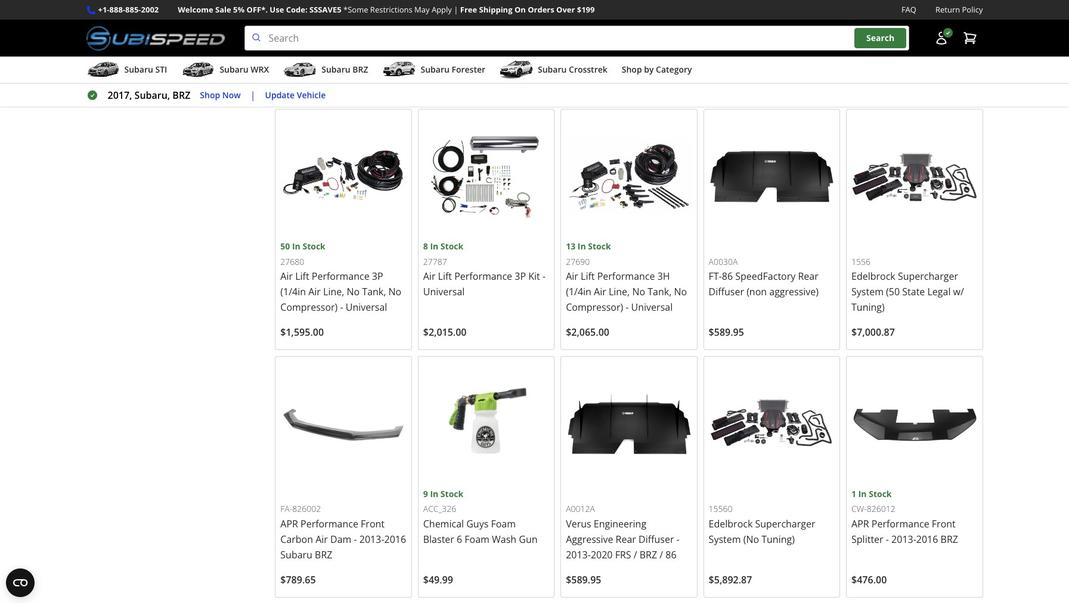 Task type: vqa. For each thing, say whether or not it's contained in the screenshot.


Task type: locate. For each thing, give the bounding box(es) containing it.
0 horizontal spatial |
[[250, 89, 256, 102]]

universal inside air lift performance 3p air suspension control unit w/ compressor and tank - universal
[[423, 54, 465, 67]]

| left free
[[454, 4, 458, 15]]

compressor) up the $1,595.00 in the left bottom of the page
[[280, 301, 338, 314]]

stock for apr performance front splitter - 2013-2016 brz
[[869, 489, 892, 500]]

performance inside fa-826002 apr performance front carbon air dam - 2013-2016 subaru brz
[[301, 518, 358, 531]]

0 vertical spatial foam
[[491, 518, 516, 531]]

1 horizontal spatial suspension
[[566, 23, 617, 36]]

supercharger
[[898, 270, 958, 283], [755, 518, 815, 531]]

tuning)
[[851, 301, 885, 314], [762, 534, 795, 547]]

- inside a0012a verus engineering aggressive rear diffuser - 2013-2020 frs / brz / 86
[[676, 534, 680, 547]]

subaru up now
[[220, 64, 248, 75]]

1 vertical spatial frs
[[637, 54, 653, 67]]

engineering
[[594, 518, 646, 531]]

sti down 2008-
[[566, 54, 579, 67]]

1 no from the left
[[347, 286, 360, 299]]

air lift performance 3p kit - universal image
[[423, 114, 549, 241]]

diffuser for 86
[[709, 286, 744, 299]]

2021 up crosstrek
[[591, 38, 613, 51]]

supercharger for tuning)
[[755, 518, 815, 531]]

tank, inside 13 in stock 27690 air lift performance 3h (1/4in air line, no tank, no compressor) - universal
[[648, 286, 672, 299]]

2 444c from the left
[[709, 23, 731, 36]]

code:
[[286, 4, 307, 15]]

by
[[644, 64, 654, 75]]

1 horizontal spatial shop
[[622, 64, 642, 75]]

1 horizontal spatial tuning)
[[851, 301, 885, 314]]

in
[[292, 241, 300, 252], [430, 241, 438, 252], [578, 241, 586, 252], [430, 489, 438, 500], [858, 489, 867, 500]]

stock inside 9 in stock acc_326 chemical guys foam blaster 6 foam wash gun
[[441, 489, 463, 500]]

w/ inside air lift performance 3p air suspension control unit w/ compressor and tank - universal
[[533, 23, 544, 36]]

in for chemical guys foam blaster 6 foam wash gun
[[430, 489, 438, 500]]

performance
[[454, 7, 512, 20], [597, 7, 655, 20], [740, 7, 798, 20], [883, 7, 940, 20], [312, 270, 369, 283], [454, 270, 512, 283], [597, 270, 655, 283], [301, 518, 358, 531], [872, 518, 929, 531]]

1 vertical spatial edelbrock
[[709, 518, 753, 531]]

0 horizontal spatial shop
[[200, 89, 220, 101]]

wrx
[[650, 38, 670, 51], [251, 64, 269, 75]]

0 vertical spatial wrx
[[650, 38, 670, 51]]

$589.95 for ft-86 speedfactory rear diffuser (non aggressive)
[[709, 326, 744, 339]]

foam
[[491, 518, 516, 531], [465, 534, 489, 547]]

0 horizontal spatial supercharger
[[755, 518, 815, 531]]

0 vertical spatial diffuser
[[709, 286, 744, 299]]

stock inside 50 in stock 27680 air lift performance 3p (1/4in air line, no tank, no compressor) - universal
[[303, 241, 325, 252]]

2013- right splitter
[[891, 534, 916, 547]]

suspension inside air lift performance 3p air suspension control unit w/ compressor and tank - universal
[[423, 23, 474, 36]]

line, left '2.5'
[[365, 7, 386, 20]]

1 horizontal spatial 2016
[[916, 534, 938, 547]]

sale
[[215, 4, 231, 15]]

wrx inside the air lift performance air suspension rear drop kit - 2008-2021 subaru wrx & sti / 2013-2021 frs / brz / 86
[[650, 38, 670, 51]]

apr inside fa-826002 apr performance front carbon air dam - 2013-2016 subaru brz
[[280, 518, 298, 531]]

no
[[347, 286, 360, 299], [388, 286, 401, 299], [632, 286, 645, 299], [674, 286, 687, 299]]

1 vertical spatial $589.95
[[566, 574, 601, 587]]

0 vertical spatial rear
[[620, 23, 640, 36]]

- inside air lift performance 3p air suspension control unit w/ compressor and tank - universal
[[523, 38, 526, 51]]

performance inside 13 in stock 27690 air lift performance 3h (1/4in air line, no tank, no compressor) - universal
[[597, 270, 655, 283]]

foam down 'guys'
[[465, 534, 489, 547]]

brz inside fa-826002 apr performance front carbon air dam - 2013-2016 subaru brz
[[315, 549, 332, 562]]

wrx up update
[[251, 64, 269, 75]]

compressor)
[[280, 38, 338, 51], [280, 301, 338, 314], [566, 301, 623, 314]]

1 horizontal spatial line,
[[365, 7, 386, 20]]

drop
[[643, 23, 665, 36]]

stock inside 13 in stock 27690 air lift performance 3h (1/4in air line, no tank, no compressor) - universal
[[588, 241, 611, 252]]

1 vertical spatial system
[[709, 534, 741, 547]]

supercharger up legal
[[898, 270, 958, 283]]

2 apr from the left
[[851, 518, 869, 531]]

edelbrock inside 1556 edelbrock supercharger system (50 state legal w/ tuning)
[[851, 270, 895, 283]]

stock up 27690
[[588, 241, 611, 252]]

1 horizontal spatial sti
[[566, 54, 579, 67]]

1 horizontal spatial apr
[[851, 518, 869, 531]]

in for apr performance front splitter - 2013-2016 brz
[[858, 489, 867, 500]]

2021 left by
[[612, 54, 634, 67]]

1 horizontal spatial supercharger
[[898, 270, 958, 283]]

1 horizontal spatial w/
[[953, 286, 964, 299]]

2 (1/4in from the left
[[566, 286, 591, 299]]

subaru inside "dropdown button"
[[538, 64, 567, 75]]

air lift performance 3p air suspension control unit w/ compressor and tank - universal
[[423, 7, 544, 67]]

may
[[414, 4, 430, 15]]

tuning) up $7,000.87
[[851, 301, 885, 314]]

in right 8
[[430, 241, 438, 252]]

$1,955.00
[[423, 79, 467, 92]]

0 horizontal spatial tank,
[[312, 23, 335, 36]]

splitter
[[851, 534, 883, 547]]

over
[[556, 4, 575, 15]]

line, up the $1,595.00 in the left bottom of the page
[[323, 286, 344, 299]]

- inside "8 in stock 27787 air lift performance 3p kit - universal"
[[542, 270, 546, 283]]

system left (no
[[709, 534, 741, 547]]

air inside fa-826002 apr performance front carbon air dam - 2013-2016 subaru brz
[[316, 534, 328, 547]]

viair
[[800, 7, 820, 20], [338, 23, 358, 36]]

rear up aggressive)
[[798, 270, 818, 283]]

universal
[[346, 38, 387, 51], [709, 38, 750, 51], [423, 54, 465, 67], [423, 286, 465, 299], [346, 301, 387, 314], [631, 301, 673, 314]]

subaru for subaru brz
[[322, 64, 350, 75]]

0 horizontal spatial 3h
[[312, 7, 324, 20]]

subaru inside dropdown button
[[124, 64, 153, 75]]

aggressive
[[566, 534, 613, 547]]

0 horizontal spatial 444c
[[360, 23, 382, 36]]

frs left category
[[637, 54, 653, 67]]

subaru down the "carbon"
[[280, 549, 312, 562]]

444c up $249.71
[[709, 23, 731, 36]]

universal inside 50 in stock 27680 air lift performance 3p (1/4in air line, no tank, no compressor) - universal
[[346, 301, 387, 314]]

1 horizontal spatial 444c
[[709, 23, 731, 36]]

1 vertical spatial compressor
[[423, 38, 478, 51]]

1 vertical spatial diffuser
[[639, 534, 674, 547]]

0 vertical spatial compressor
[[734, 23, 788, 36]]

3p inside "8 in stock 27787 air lift performance 3p kit - universal"
[[515, 270, 526, 283]]

supercharger inside 1556 edelbrock supercharger system (50 state legal w/ tuning)
[[898, 270, 958, 283]]

8 in stock 27787 air lift performance 3p kit - universal
[[423, 241, 546, 299]]

2016 inside 1 in stock cw-826012 apr performance front splitter - 2013-2016 brz
[[916, 534, 938, 547]]

compressor) inside 50 in stock 27680 air lift performance 3p (1/4in air line, no tank, no compressor) - universal
[[280, 301, 338, 314]]

in for air lift performance 3p kit - universal
[[430, 241, 438, 252]]

suspension down apply
[[423, 23, 474, 36]]

0 horizontal spatial tuning)
[[762, 534, 795, 547]]

subaru
[[615, 38, 647, 51], [124, 64, 153, 75], [220, 64, 248, 75], [322, 64, 350, 75], [421, 64, 449, 75], [538, 64, 567, 75], [280, 549, 312, 562]]

in inside 13 in stock 27690 air lift performance 3h (1/4in air line, no tank, no compressor) - universal
[[578, 241, 586, 252]]

frs up $900.00
[[876, 38, 892, 51]]

86 inside a0030a ft-86 speedfactory rear diffuser (non aggressive)
[[722, 270, 733, 283]]

compressor inside air lift performance viair 444c compressor  - universal
[[734, 23, 788, 36]]

50 in stock 27680 air lift performance 3p (1/4in air line, no tank, no compressor) - universal
[[280, 241, 401, 314]]

suspension for 2021
[[866, 23, 917, 36]]

1 horizontal spatial 3h
[[657, 270, 670, 283]]

frs inside a0012a verus engineering aggressive rear diffuser - 2013-2020 frs / brz / 86
[[615, 549, 631, 562]]

(non
[[747, 286, 767, 299]]

subaru up the $835.00
[[538, 64, 567, 75]]

| right now
[[250, 89, 256, 102]]

0 horizontal spatial diffuser
[[639, 534, 674, 547]]

subaru for subaru forester
[[421, 64, 449, 75]]

a0030a ft-86 speedfactory rear diffuser (non aggressive)
[[709, 256, 819, 299]]

(1/4in
[[280, 286, 306, 299], [566, 286, 591, 299]]

in right the 13
[[578, 241, 586, 252]]

universal inside air lift 3h (1/4" air line, 2.5 gallon tank, viair 444c compressor) - universal
[[346, 38, 387, 51]]

edelbrock inside 15560 edelbrock supercharger system (no tuning)
[[709, 518, 753, 531]]

0 horizontal spatial edelbrock
[[709, 518, 753, 531]]

a subaru sti thumbnail image image
[[86, 61, 120, 79]]

$900.00
[[851, 79, 887, 92]]

edelbrock
[[851, 270, 895, 283], [709, 518, 753, 531]]

3h inside 13 in stock 27690 air lift performance 3h (1/4in air line, no tank, no compressor) - universal
[[657, 270, 670, 283]]

suspension inside air lift performance front air suspension kit - 2013- 2021 frs / brz / 86
[[866, 23, 917, 36]]

tank, for air lift performance 3p (1/4in air line, no tank, no compressor) - universal
[[362, 286, 386, 299]]

brz inside 1 in stock cw-826012 apr performance front splitter - 2013-2016 brz
[[941, 534, 958, 547]]

air lift performance air suspension rear drop kit - 2008-2021 subaru wrx & sti / 2013-2021 frs / brz / 86
[[566, 7, 685, 82]]

subaru sti button
[[86, 59, 167, 83]]

2 horizontal spatial suspension
[[866, 23, 917, 36]]

3p for air lift performance 3p kit - universal
[[515, 270, 526, 283]]

0 vertical spatial w/
[[533, 23, 544, 36]]

2013- down aggressive
[[566, 549, 591, 562]]

compressor) inside 13 in stock 27690 air lift performance 3h (1/4in air line, no tank, no compressor) - universal
[[566, 301, 623, 314]]

edelbrock down 15560
[[709, 518, 753, 531]]

subaru up $1,955.00
[[421, 64, 449, 75]]

2 horizontal spatial frs
[[876, 38, 892, 51]]

open widget image
[[6, 569, 35, 598]]

888-
[[109, 4, 125, 15]]

apr down cw-
[[851, 518, 869, 531]]

1 horizontal spatial $589.95
[[709, 326, 744, 339]]

air lift performance 3h (1/4in air line, no tank, no compressor) - universal image
[[566, 114, 692, 241]]

foam up wash
[[491, 518, 516, 531]]

verus
[[566, 518, 591, 531]]

444c down "*some" at the top left
[[360, 23, 382, 36]]

search input field
[[244, 26, 909, 51]]

in right 9
[[430, 489, 438, 500]]

stock up acc_326
[[441, 489, 463, 500]]

(1/4in inside 13 in stock 27690 air lift performance 3h (1/4in air line, no tank, no compressor) - universal
[[566, 286, 591, 299]]

$476.00
[[851, 574, 887, 587]]

subaru inside fa-826002 apr performance front carbon air dam - 2013-2016 subaru brz
[[280, 549, 312, 562]]

0 vertical spatial shop
[[622, 64, 642, 75]]

tank, inside 50 in stock 27680 air lift performance 3p (1/4in air line, no tank, no compressor) - universal
[[362, 286, 386, 299]]

3h left ft-
[[657, 270, 670, 283]]

rear for ft-86 speedfactory rear diffuser (non aggressive)
[[798, 270, 818, 283]]

subaru brz button
[[283, 59, 368, 83]]

86 inside air lift performance front air suspension kit - 2013- 2021 frs / brz / 86
[[926, 38, 937, 51]]

2021
[[591, 38, 613, 51], [851, 38, 873, 51], [612, 54, 634, 67]]

rear down engineering
[[616, 534, 636, 547]]

diffuser down engineering
[[639, 534, 674, 547]]

rear inside a0012a verus engineering aggressive rear diffuser - 2013-2020 frs / brz / 86
[[616, 534, 636, 547]]

2013- down 2008-
[[588, 54, 612, 67]]

shop inside dropdown button
[[622, 64, 642, 75]]

diffuser down ft-
[[709, 286, 744, 299]]

(50
[[886, 286, 900, 299]]

shop
[[622, 64, 642, 75], [200, 89, 220, 101]]

(1/4in down 27690
[[566, 286, 591, 299]]

86
[[926, 38, 937, 51], [566, 69, 577, 82], [722, 270, 733, 283], [666, 549, 676, 562]]

1 horizontal spatial |
[[454, 4, 458, 15]]

0 horizontal spatial kit
[[528, 270, 540, 283]]

apply
[[432, 4, 452, 15]]

subaru up vehicle at the top left of the page
[[322, 64, 350, 75]]

in right 1
[[858, 489, 867, 500]]

stock inside 1 in stock cw-826012 apr performance front splitter - 2013-2016 brz
[[869, 489, 892, 500]]

2 horizontal spatial tank,
[[648, 286, 672, 299]]

policy
[[962, 4, 983, 15]]

suspension down faq link
[[866, 23, 917, 36]]

supercharger up (no
[[755, 518, 815, 531]]

+1-
[[98, 4, 109, 15]]

in inside 50 in stock 27680 air lift performance 3p (1/4in air line, no tank, no compressor) - universal
[[292, 241, 300, 252]]

apr
[[280, 518, 298, 531], [851, 518, 869, 531]]

apr down fa-
[[280, 518, 298, 531]]

27680
[[280, 256, 304, 267]]

$589.95 down ft-
[[709, 326, 744, 339]]

1 (1/4in from the left
[[280, 286, 306, 299]]

faq
[[901, 4, 916, 15]]

system inside 15560 edelbrock supercharger system (no tuning)
[[709, 534, 741, 547]]

1 vertical spatial wrx
[[251, 64, 269, 75]]

0 horizontal spatial viair
[[338, 23, 358, 36]]

3p inside 50 in stock 27680 air lift performance 3p (1/4in air line, no tank, no compressor) - universal
[[372, 270, 383, 283]]

1 horizontal spatial kit
[[667, 23, 679, 36]]

performance inside the air lift performance air suspension rear drop kit - 2008-2021 subaru wrx & sti / 2013-2021 frs / brz / 86
[[597, 7, 655, 20]]

brz inside dropdown button
[[353, 64, 368, 75]]

(1/4in down 27680
[[280, 286, 306, 299]]

line, up $2,065.00
[[609, 286, 630, 299]]

- inside air lift 3h (1/4" air line, 2.5 gallon tank, viair 444c compressor) - universal
[[340, 38, 343, 51]]

0 vertical spatial tuning)
[[851, 301, 885, 314]]

0 horizontal spatial apr
[[280, 518, 298, 531]]

1 vertical spatial viair
[[338, 23, 358, 36]]

suspension up 2008-
[[566, 23, 617, 36]]

diffuser inside a0030a ft-86 speedfactory rear diffuser (non aggressive)
[[709, 286, 744, 299]]

1 horizontal spatial system
[[851, 286, 884, 299]]

0 horizontal spatial wrx
[[251, 64, 269, 75]]

1 apr from the left
[[280, 518, 298, 531]]

1 horizontal spatial (1/4in
[[566, 286, 591, 299]]

1 vertical spatial supercharger
[[755, 518, 815, 531]]

lift inside air lift 3h (1/4" air line, 2.5 gallon tank, viair 444c compressor) - universal
[[295, 7, 309, 20]]

subaru for subaru wrx
[[220, 64, 248, 75]]

2013-
[[940, 23, 965, 36], [588, 54, 612, 67], [359, 534, 384, 547], [891, 534, 916, 547], [566, 549, 591, 562]]

viair inside air lift performance viair 444c compressor  - universal
[[800, 7, 820, 20]]

0 horizontal spatial suspension
[[423, 23, 474, 36]]

1 suspension from the left
[[423, 23, 474, 36]]

3p for air lift performance 3p (1/4in air line, no tank, no compressor) - universal
[[372, 270, 383, 283]]

3p
[[515, 7, 526, 20], [372, 270, 383, 283], [515, 270, 526, 283]]

shop now link
[[200, 89, 241, 102]]

50
[[280, 241, 290, 252]]

lift inside air lift performance front air suspension kit - 2013- 2021 frs / brz / 86
[[866, 7, 880, 20]]

subaru crosstrek
[[538, 64, 607, 75]]

0 horizontal spatial (1/4in
[[280, 286, 306, 299]]

stock up 27787
[[441, 241, 463, 252]]

2 no from the left
[[388, 286, 401, 299]]

system
[[851, 286, 884, 299], [709, 534, 741, 547]]

button image
[[934, 31, 948, 45]]

return policy
[[935, 4, 983, 15]]

1 horizontal spatial tank,
[[362, 286, 386, 299]]

3h left the (1/4"
[[312, 7, 324, 20]]

line, inside 13 in stock 27690 air lift performance 3h (1/4in air line, no tank, no compressor) - universal
[[609, 286, 630, 299]]

0 horizontal spatial $589.95
[[566, 574, 601, 587]]

0 horizontal spatial 2016
[[384, 534, 406, 547]]

1 vertical spatial shop
[[200, 89, 220, 101]]

2 vertical spatial frs
[[615, 549, 631, 562]]

sti up subaru,
[[155, 64, 167, 75]]

2013- inside air lift performance front air suspension kit - 2013- 2021 frs / brz / 86
[[940, 23, 965, 36]]

1 horizontal spatial diffuser
[[709, 286, 744, 299]]

line,
[[365, 7, 386, 20], [323, 286, 344, 299], [609, 286, 630, 299]]

1 horizontal spatial frs
[[637, 54, 653, 67]]

subaru down drop
[[615, 38, 647, 51]]

1 vertical spatial foam
[[465, 534, 489, 547]]

1 vertical spatial rear
[[798, 270, 818, 283]]

1 2016 from the left
[[384, 534, 406, 547]]

2 suspension from the left
[[566, 23, 617, 36]]

13 in stock 27690 air lift performance 3h (1/4in air line, no tank, no compressor) - universal
[[566, 241, 687, 314]]

1 horizontal spatial edelbrock
[[851, 270, 895, 283]]

universal inside "8 in stock 27787 air lift performance 3p kit - universal"
[[423, 286, 465, 299]]

0 horizontal spatial w/
[[533, 23, 544, 36]]

0 vertical spatial viair
[[800, 7, 820, 20]]

2016
[[384, 534, 406, 547], [916, 534, 938, 547]]

0 horizontal spatial compressor
[[423, 38, 478, 51]]

1 vertical spatial 3h
[[657, 270, 670, 283]]

stock inside "8 in stock 27787 air lift performance 3p kit - universal"
[[441, 241, 463, 252]]

w/ right legal
[[953, 286, 964, 299]]

lift inside 13 in stock 27690 air lift performance 3h (1/4in air line, no tank, no compressor) - universal
[[581, 270, 595, 283]]

0 horizontal spatial frs
[[615, 549, 631, 562]]

2 horizontal spatial line,
[[609, 286, 630, 299]]

air lift performance 3p (1/4in air line, no tank, no compressor) - universal image
[[280, 114, 406, 241]]

$589.95 down 2020 on the right
[[566, 574, 601, 587]]

2 vertical spatial rear
[[616, 534, 636, 547]]

1 vertical spatial tuning)
[[762, 534, 795, 547]]

rear left drop
[[620, 23, 640, 36]]

2013- down return
[[940, 23, 965, 36]]

performance inside 50 in stock 27680 air lift performance 3p (1/4in air line, no tank, no compressor) - universal
[[312, 270, 369, 283]]

system for (50
[[851, 286, 884, 299]]

0 horizontal spatial line,
[[323, 286, 344, 299]]

2 2016 from the left
[[916, 534, 938, 547]]

rear inside a0030a ft-86 speedfactory rear diffuser (non aggressive)
[[798, 270, 818, 283]]

universal inside 13 in stock 27690 air lift performance 3h (1/4in air line, no tank, no compressor) - universal
[[631, 301, 673, 314]]

welcome
[[178, 4, 213, 15]]

stock up 826012
[[869, 489, 892, 500]]

stock for chemical guys foam blaster 6 foam wash gun
[[441, 489, 463, 500]]

line, for air lift performance 3h (1/4in air line, no tank, no compressor) - universal
[[609, 286, 630, 299]]

frs right 2020 on the right
[[615, 549, 631, 562]]

1 horizontal spatial wrx
[[650, 38, 670, 51]]

shop left now
[[200, 89, 220, 101]]

2 horizontal spatial kit
[[920, 23, 932, 36]]

2017, subaru, brz
[[108, 89, 190, 102]]

2008-
[[566, 38, 591, 51]]

a subaru wrx thumbnail image image
[[181, 61, 215, 79]]

tank,
[[312, 23, 335, 36], [362, 286, 386, 299], [648, 286, 672, 299]]

tuning) right (no
[[762, 534, 795, 547]]

in inside 1 in stock cw-826012 apr performance front splitter - 2013-2016 brz
[[858, 489, 867, 500]]

2021 up $900.00
[[851, 38, 873, 51]]

0 vertical spatial 3h
[[312, 7, 324, 20]]

tank, inside air lift 3h (1/4" air line, 2.5 gallon tank, viair 444c compressor) - universal
[[312, 23, 335, 36]]

0 horizontal spatial sti
[[155, 64, 167, 75]]

-
[[682, 23, 685, 36], [790, 23, 793, 36], [934, 23, 937, 36], [340, 38, 343, 51], [523, 38, 526, 51], [542, 270, 546, 283], [340, 301, 343, 314], [626, 301, 629, 314], [354, 534, 357, 547], [676, 534, 680, 547], [886, 534, 889, 547]]

universal inside air lift performance viair 444c compressor  - universal
[[709, 38, 750, 51]]

2013- right dam
[[359, 534, 384, 547]]

0 horizontal spatial system
[[709, 534, 741, 547]]

3 suspension from the left
[[866, 23, 917, 36]]

w/ right unit
[[533, 23, 544, 36]]

a0030a
[[709, 256, 738, 267]]

stock up 27680
[[303, 241, 325, 252]]

update vehicle button
[[265, 89, 326, 102]]

1 vertical spatial w/
[[953, 286, 964, 299]]

1 horizontal spatial compressor
[[734, 23, 788, 36]]

subaru up 2017, subaru, brz
[[124, 64, 153, 75]]

$49.99
[[423, 574, 453, 587]]

compressor) down gallon
[[280, 38, 338, 51]]

apr performance front carbon air dam - 2013-2016 subaru brz image
[[280, 362, 406, 488]]

ft-86 speedfactory rear diffuser (non aggressive) image
[[709, 114, 835, 241]]

0 vertical spatial frs
[[876, 38, 892, 51]]

5%
[[233, 4, 245, 15]]

1556
[[851, 256, 870, 267]]

system left (50
[[851, 286, 884, 299]]

diffuser
[[709, 286, 744, 299], [639, 534, 674, 547]]

0 vertical spatial supercharger
[[898, 270, 958, 283]]

in right the 50
[[292, 241, 300, 252]]

1 444c from the left
[[360, 23, 382, 36]]

0 vertical spatial edelbrock
[[851, 270, 895, 283]]

stock for air lift performance 3p (1/4in air line, no tank, no compressor) - universal
[[303, 241, 325, 252]]

edelbrock down 1556
[[851, 270, 895, 283]]

subaru inside the air lift performance air suspension rear drop kit - 2008-2021 subaru wrx & sti / 2013-2021 frs / brz / 86
[[615, 38, 647, 51]]

category
[[656, 64, 692, 75]]

(1/4in inside 50 in stock 27680 air lift performance 3p (1/4in air line, no tank, no compressor) - universal
[[280, 286, 306, 299]]

(1/4in for air lift performance 3p (1/4in air line, no tank, no compressor) - universal
[[280, 286, 306, 299]]

control
[[477, 23, 510, 36]]

0 vertical spatial system
[[851, 286, 884, 299]]

compressor inside air lift performance 3p air suspension control unit w/ compressor and tank - universal
[[423, 38, 478, 51]]

compressor) up $2,065.00
[[566, 301, 623, 314]]

wrx left &
[[650, 38, 670, 51]]

1 horizontal spatial viair
[[800, 7, 820, 20]]

0 vertical spatial $589.95
[[709, 326, 744, 339]]

shop left by
[[622, 64, 642, 75]]



Task type: describe. For each thing, give the bounding box(es) containing it.
&
[[672, 38, 679, 51]]

1 vertical spatial |
[[250, 89, 256, 102]]

blaster
[[423, 534, 454, 547]]

w/ inside 1556 edelbrock supercharger system (50 state legal w/ tuning)
[[953, 286, 964, 299]]

apr performance front splitter - 2013-2016 brz image
[[851, 362, 978, 488]]

edelbrock supercharger system (50 state legal w/ tuning) image
[[851, 114, 978, 241]]

- inside air lift performance viair 444c compressor  - universal
[[790, 23, 793, 36]]

orders
[[528, 4, 554, 15]]

free
[[460, 4, 477, 15]]

lift inside "8 in stock 27787 air lift performance 3p kit - universal"
[[438, 270, 452, 283]]

compressor) inside air lift 3h (1/4" air line, 2.5 gallon tank, viair 444c compressor) - universal
[[280, 38, 338, 51]]

kit inside air lift performance front air suspension kit - 2013- 2021 frs / brz / 86
[[920, 23, 932, 36]]

86 inside a0012a verus engineering aggressive rear diffuser - 2013-2020 frs / brz / 86
[[666, 549, 676, 562]]

sssave5
[[309, 4, 341, 15]]

ft-
[[709, 270, 722, 283]]

guys
[[466, 518, 488, 531]]

444c inside air lift 3h (1/4" air line, 2.5 gallon tank, viair 444c compressor) - universal
[[360, 23, 382, 36]]

performance inside air lift performance front air suspension kit - 2013- 2021 frs / brz / 86
[[883, 7, 940, 20]]

a subaru forester thumbnail image image
[[382, 61, 416, 79]]

1 horizontal spatial foam
[[491, 518, 516, 531]]

frs inside the air lift performance air suspension rear drop kit - 2008-2021 subaru wrx & sti / 2013-2021 frs / brz / 86
[[637, 54, 653, 67]]

and
[[480, 38, 497, 51]]

return policy link
[[935, 4, 983, 16]]

forester
[[452, 64, 485, 75]]

verus engineering aggressive rear diffuser - 2013-2020 frs / brz / 86 image
[[566, 362, 692, 488]]

front inside fa-826002 apr performance front carbon air dam - 2013-2016 subaru brz
[[361, 518, 385, 531]]

444c inside air lift performance viair 444c compressor  - universal
[[709, 23, 731, 36]]

kit inside the air lift performance air suspension rear drop kit - 2008-2021 subaru wrx & sti / 2013-2021 frs / brz / 86
[[667, 23, 679, 36]]

lift inside 50 in stock 27680 air lift performance 3p (1/4in air line, no tank, no compressor) - universal
[[295, 270, 309, 283]]

rear for verus engineering aggressive rear diffuser - 2013-2020 frs / brz / 86
[[616, 534, 636, 547]]

return
[[935, 4, 960, 15]]

line, for air lift performance 3p (1/4in air line, no tank, no compressor) - universal
[[323, 286, 344, 299]]

cw-
[[851, 504, 867, 515]]

tuning) inside 1556 edelbrock supercharger system (50 state legal w/ tuning)
[[851, 301, 885, 314]]

subaru for subaru crosstrek
[[538, 64, 567, 75]]

2020
[[591, 549, 613, 562]]

a subaru crosstrek thumbnail image image
[[500, 61, 533, 79]]

wrx inside dropdown button
[[251, 64, 269, 75]]

3 no from the left
[[632, 286, 645, 299]]

gallon
[[280, 23, 309, 36]]

stock for air lift performance 3p kit - universal
[[441, 241, 463, 252]]

27690
[[566, 256, 590, 267]]

compressor) for air lift performance 3h (1/4in air line, no tank, no compressor) - universal
[[566, 301, 623, 314]]

0 horizontal spatial foam
[[465, 534, 489, 547]]

shop for shop by category
[[622, 64, 642, 75]]

(no
[[743, 534, 759, 547]]

$2,015.00
[[423, 326, 467, 339]]

$249.71
[[709, 79, 744, 92]]

performance inside air lift performance viair 444c compressor  - universal
[[740, 7, 798, 20]]

2013- inside 1 in stock cw-826012 apr performance front splitter - 2013-2016 brz
[[891, 534, 916, 547]]

15560 edelbrock supercharger system (no tuning)
[[709, 504, 815, 547]]

lift inside the air lift performance air suspension rear drop kit - 2008-2021 subaru wrx & sti / 2013-2021 frs / brz / 86
[[581, 7, 595, 20]]

state
[[902, 286, 925, 299]]

subaru crosstrek button
[[500, 59, 607, 83]]

use
[[270, 4, 284, 15]]

$199
[[577, 4, 595, 15]]

- inside 13 in stock 27690 air lift performance 3h (1/4in air line, no tank, no compressor) - universal
[[626, 301, 629, 314]]

0 vertical spatial |
[[454, 4, 458, 15]]

sti inside dropdown button
[[155, 64, 167, 75]]

stock for air lift performance 3h (1/4in air line, no tank, no compressor) - universal
[[588, 241, 611, 252]]

2.5
[[389, 7, 402, 20]]

$789.65
[[280, 574, 316, 587]]

2013- inside fa-826002 apr performance front carbon air dam - 2013-2016 subaru brz
[[359, 534, 384, 547]]

3p inside air lift performance 3p air suspension control unit w/ compressor and tank - universal
[[515, 7, 526, 20]]

a subaru brz thumbnail image image
[[283, 61, 317, 79]]

subispeed logo image
[[86, 26, 225, 51]]

edelbrock for (50
[[851, 270, 895, 283]]

search button
[[854, 28, 906, 48]]

tuning) inside 15560 edelbrock supercharger system (no tuning)
[[762, 534, 795, 547]]

legal
[[927, 286, 951, 299]]

kit inside "8 in stock 27787 air lift performance 3p kit - universal"
[[528, 270, 540, 283]]

9
[[423, 489, 428, 500]]

brz inside the air lift performance air suspension rear drop kit - 2008-2021 subaru wrx & sti / 2013-2021 frs / brz / 86
[[661, 54, 679, 67]]

subaru wrx
[[220, 64, 269, 75]]

edelbrock for (no
[[709, 518, 753, 531]]

2021 inside air lift performance front air suspension kit - 2013- 2021 frs / brz / 86
[[851, 38, 873, 51]]

crosstrek
[[569, 64, 607, 75]]

suspension inside the air lift performance air suspension rear drop kit - 2008-2021 subaru wrx & sti / 2013-2021 frs / brz / 86
[[566, 23, 617, 36]]

rear inside the air lift performance air suspension rear drop kit - 2008-2021 subaru wrx & sti / 2013-2021 frs / brz / 86
[[620, 23, 640, 36]]

lift inside air lift performance 3p air suspension control unit w/ compressor and tank - universal
[[438, 7, 452, 20]]

fa-
[[280, 504, 292, 515]]

$7,000.87
[[851, 326, 895, 339]]

brz inside a0012a verus engineering aggressive rear diffuser - 2013-2020 frs / brz / 86
[[640, 549, 657, 562]]

chemical guys foam blaster 6 foam wash gun image
[[423, 362, 549, 488]]

update vehicle
[[265, 89, 326, 101]]

subaru sti
[[124, 64, 167, 75]]

air lift performance front air suspension kit - 2013- 2021 frs / brz / 86
[[851, 7, 967, 51]]

restrictions
[[370, 4, 412, 15]]

- inside fa-826002 apr performance front carbon air dam - 2013-2016 subaru brz
[[354, 534, 357, 547]]

1 in stock cw-826012 apr performance front splitter - 2013-2016 brz
[[851, 489, 958, 547]]

a0012a
[[566, 504, 595, 515]]

$589.95 for verus engineering aggressive rear diffuser - 2013-2020 frs / brz / 86
[[566, 574, 601, 587]]

suspension for compressor
[[423, 23, 474, 36]]

(1/4in for air lift performance 3h (1/4in air line, no tank, no compressor) - universal
[[566, 286, 591, 299]]

update
[[265, 89, 295, 101]]

line, inside air lift 3h (1/4" air line, 2.5 gallon tank, viair 444c compressor) - universal
[[365, 7, 386, 20]]

- inside 1 in stock cw-826012 apr performance front splitter - 2013-2016 brz
[[886, 534, 889, 547]]

performance inside 1 in stock cw-826012 apr performance front splitter - 2013-2016 brz
[[872, 518, 929, 531]]

carbon
[[280, 534, 313, 547]]

now
[[222, 89, 241, 101]]

*some restrictions may apply | free shipping on orders over $199
[[343, 4, 595, 15]]

8
[[423, 241, 428, 252]]

front inside 1 in stock cw-826012 apr performance front splitter - 2013-2016 brz
[[932, 518, 956, 531]]

2017,
[[108, 89, 132, 102]]

wash
[[492, 534, 516, 547]]

shipping
[[479, 4, 512, 15]]

welcome sale 5% off*. use code: sssave5
[[178, 4, 341, 15]]

$1,595.00
[[280, 326, 324, 339]]

front inside air lift performance front air suspension kit - 2013- 2021 frs / brz / 86
[[943, 7, 967, 20]]

3h inside air lift 3h (1/4" air line, 2.5 gallon tank, viair 444c compressor) - universal
[[312, 7, 324, 20]]

sti inside the air lift performance air suspension rear drop kit - 2008-2021 subaru wrx & sti / 2013-2021 frs / brz / 86
[[566, 54, 579, 67]]

air inside air lift performance viair 444c compressor  - universal
[[709, 7, 721, 20]]

shop now
[[200, 89, 241, 101]]

- inside 50 in stock 27680 air lift performance 3p (1/4in air line, no tank, no compressor) - universal
[[340, 301, 343, 314]]

off*.
[[247, 4, 268, 15]]

air inside "8 in stock 27787 air lift performance 3p kit - universal"
[[423, 270, 436, 283]]

compressor) for air lift performance 3p (1/4in air line, no tank, no compressor) - universal
[[280, 301, 338, 314]]

frs inside air lift performance front air suspension kit - 2013- 2021 frs / brz / 86
[[876, 38, 892, 51]]

tank, for air lift performance 3h (1/4in air line, no tank, no compressor) - universal
[[648, 286, 672, 299]]

diffuser for engineering
[[639, 534, 674, 547]]

brz inside air lift performance front air suspension kit - 2013- 2021 frs / brz / 86
[[900, 38, 918, 51]]

$835.00
[[566, 79, 601, 92]]

$2,065.00
[[566, 326, 609, 339]]

9 in stock acc_326 chemical guys foam blaster 6 foam wash gun
[[423, 489, 538, 547]]

13
[[566, 241, 575, 252]]

(1/4"
[[327, 7, 348, 20]]

2013- inside the air lift performance air suspension rear drop kit - 2008-2021 subaru wrx & sti / 2013-2021 frs / brz / 86
[[588, 54, 612, 67]]

on
[[514, 4, 526, 15]]

826002
[[292, 504, 321, 515]]

subaru brz
[[322, 64, 368, 75]]

*some
[[343, 4, 368, 15]]

shop for shop now
[[200, 89, 220, 101]]

$2,425.00
[[280, 79, 324, 92]]

- inside air lift performance front air suspension kit - 2013- 2021 frs / brz / 86
[[934, 23, 937, 36]]

dam
[[330, 534, 351, 547]]

tank
[[500, 38, 521, 51]]

15560
[[709, 504, 733, 515]]

in for air lift performance 3h (1/4in air line, no tank, no compressor) - universal
[[578, 241, 586, 252]]

apr inside 1 in stock cw-826012 apr performance front splitter - 2013-2016 brz
[[851, 518, 869, 531]]

performance inside "8 in stock 27787 air lift performance 3p kit - universal"
[[454, 270, 512, 283]]

86 inside the air lift performance air suspension rear drop kit - 2008-2021 subaru wrx & sti / 2013-2021 frs / brz / 86
[[566, 69, 577, 82]]

in for air lift performance 3p (1/4in air line, no tank, no compressor) - universal
[[292, 241, 300, 252]]

chemical
[[423, 518, 464, 531]]

lift inside air lift performance viair 444c compressor  - universal
[[723, 7, 737, 20]]

edelbrock supercharger system (no tuning) image
[[709, 362, 835, 488]]

fa-826002 apr performance front carbon air dam - 2013-2016 subaru brz
[[280, 504, 406, 562]]

unit
[[512, 23, 531, 36]]

$5,892.87
[[709, 574, 752, 587]]

system for (no
[[709, 534, 741, 547]]

4 no from the left
[[674, 286, 687, 299]]

viair inside air lift 3h (1/4" air line, 2.5 gallon tank, viair 444c compressor) - universal
[[338, 23, 358, 36]]

27787
[[423, 256, 447, 267]]

aggressive)
[[769, 286, 819, 299]]

2013- inside a0012a verus engineering aggressive rear diffuser - 2013-2020 frs / brz / 86
[[566, 549, 591, 562]]

supercharger for state
[[898, 270, 958, 283]]

performance inside air lift performance 3p air suspension control unit w/ compressor and tank - universal
[[454, 7, 512, 20]]

2002
[[141, 4, 159, 15]]

shop by category
[[622, 64, 692, 75]]

2016 inside fa-826002 apr performance front carbon air dam - 2013-2016 subaru brz
[[384, 534, 406, 547]]

subaru for subaru sti
[[124, 64, 153, 75]]

air lift performance viair 444c compressor  - universal
[[709, 7, 820, 51]]

- inside the air lift performance air suspension rear drop kit - 2008-2021 subaru wrx & sti / 2013-2021 frs / brz / 86
[[682, 23, 685, 36]]

1556 edelbrock supercharger system (50 state legal w/ tuning)
[[851, 256, 964, 314]]

faq link
[[901, 4, 916, 16]]



